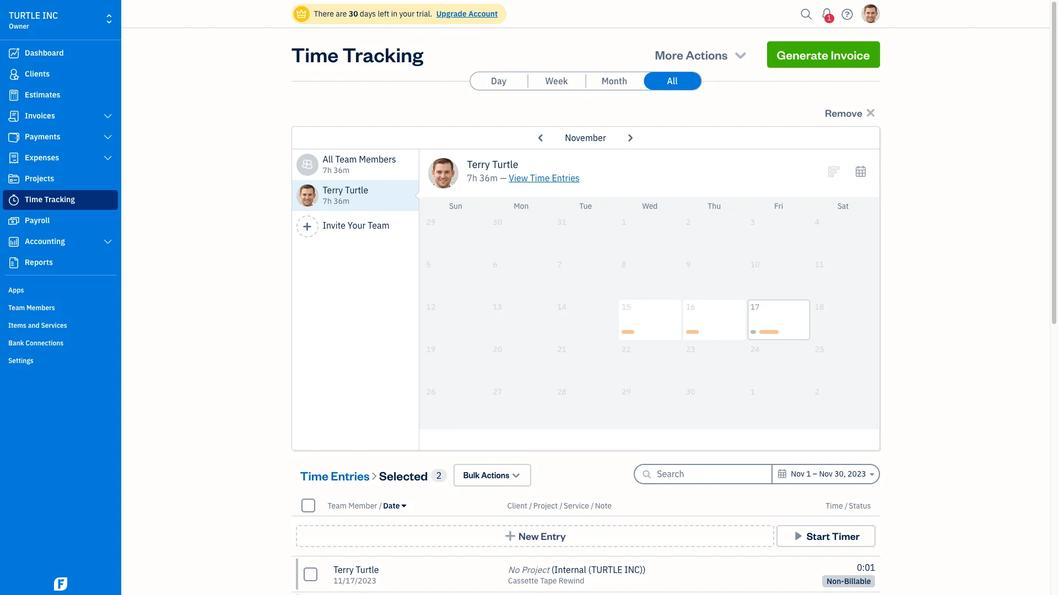 Task type: vqa. For each thing, say whether or not it's contained in the screenshot.


Task type: locate. For each thing, give the bounding box(es) containing it.
users image
[[302, 158, 313, 172]]

november
[[565, 132, 607, 143]]

fri
[[775, 201, 784, 211]]

trial.
[[417, 9, 433, 19]]

0 horizontal spatial caretdown image
[[402, 502, 406, 510]]

1 horizontal spatial caretdown image
[[869, 468, 875, 481]]

2 / from the left
[[530, 501, 533, 511]]

1 / from the left
[[379, 501, 382, 511]]

caretdown image right the date
[[402, 502, 406, 510]]

(
[[552, 565, 555, 576]]

and
[[28, 322, 40, 330]]

7h inside terry turtle 7h 36m
[[323, 196, 332, 206]]

7h left —
[[467, 173, 478, 184]]

actions
[[686, 47, 728, 62], [482, 470, 510, 481]]

0 horizontal spatial all
[[323, 154, 333, 165]]

1 vertical spatial project
[[522, 565, 550, 576]]

turtle inside terry turtle 7h 36m
[[345, 185, 369, 196]]

entries up the tue
[[552, 173, 580, 184]]

1 chevron large down image from the top
[[103, 112, 113, 121]]

terry for terry turtle 7h 36m — view time entries
[[467, 158, 490, 171]]

month
[[602, 76, 628, 87]]

turtle
[[493, 158, 519, 171], [345, 185, 369, 196], [356, 565, 379, 576]]

calendar image
[[778, 468, 788, 481]]

chevron large down image up chevron large down image
[[103, 112, 113, 121]]

freshbooks image
[[52, 578, 69, 591]]

16
[[687, 302, 696, 312]]

3
[[751, 217, 756, 227]]

11/17/2023
[[334, 576, 377, 586]]

actions left chevrondown icon
[[482, 470, 510, 481]]

nov
[[792, 469, 805, 479], [820, 469, 833, 479]]

turtle inside terry turtle 7h 36m — view time entries
[[493, 158, 519, 171]]

2 vertical spatial 30
[[687, 387, 696, 397]]

/ right client
[[530, 501, 533, 511]]

chevron large down image for invoices
[[103, 112, 113, 121]]

/ left the date
[[379, 501, 382, 511]]

1 vertical spatial 29
[[622, 387, 631, 397]]

7h right users image
[[323, 165, 332, 175]]

previous month image
[[534, 129, 549, 147]]

1 horizontal spatial entries
[[552, 173, 580, 184]]

2 vertical spatial chevron large down image
[[103, 238, 113, 247]]

turtle for terry turtle 7h 36m — view time entries
[[493, 158, 519, 171]]

36m up invite
[[334, 196, 350, 206]]

1 horizontal spatial nov
[[820, 469, 833, 479]]

estimate image
[[7, 90, 20, 101]]

accounting
[[25, 237, 65, 247]]

terry for terry turtle 7h 36m
[[323, 185, 343, 196]]

chevrondown image
[[733, 47, 749, 62]]

29
[[427, 217, 436, 227], [622, 387, 631, 397]]

1 vertical spatial caretdown image
[[402, 502, 406, 510]]

/ left note
[[591, 501, 594, 511]]

members
[[359, 154, 396, 165], [27, 304, 55, 312]]

upgrade account link
[[434, 9, 498, 19]]

services
[[41, 322, 67, 330]]

0 vertical spatial 30
[[349, 9, 358, 19]]

settings
[[8, 357, 34, 365]]

13
[[493, 302, 502, 312]]

entries inside time entries button
[[331, 468, 370, 483]]

project right client
[[534, 501, 558, 511]]

accounting link
[[3, 232, 118, 252]]

0 vertical spatial caretdown image
[[869, 468, 875, 481]]

29 down 22
[[622, 387, 631, 397]]

0 vertical spatial time tracking
[[291, 41, 424, 67]]

1 horizontal spatial actions
[[686, 47, 728, 62]]

chevron large down image
[[103, 112, 113, 121], [103, 154, 113, 163], [103, 238, 113, 247]]

1 vertical spatial all
[[323, 154, 333, 165]]

nov right calendar icon at right
[[792, 469, 805, 479]]

36m inside terry turtle 7h 36m — view time entries
[[480, 173, 498, 184]]

tracking down left
[[343, 41, 424, 67]]

1 vertical spatial terry
[[323, 185, 343, 196]]

terry inside terry turtle 7h 36m
[[323, 185, 343, 196]]

bank
[[8, 339, 24, 347]]

team down apps
[[8, 304, 25, 312]]

caretdown image
[[869, 468, 875, 481], [402, 502, 406, 510]]

/ left service
[[560, 501, 563, 511]]

1
[[828, 14, 832, 22], [622, 217, 627, 227], [751, 387, 756, 397], [807, 469, 812, 479]]

project up cassette
[[522, 565, 550, 576]]

date link
[[383, 501, 406, 511]]

terry inside "terry turtle 11/17/2023"
[[334, 565, 354, 576]]

1 up "8"
[[622, 217, 627, 227]]

more actions button
[[646, 41, 759, 68]]

time tracking link
[[3, 190, 118, 210]]

all down more
[[667, 76, 678, 87]]

time tracking down projects link
[[25, 195, 75, 205]]

time tracking down days
[[291, 41, 424, 67]]

upgrade
[[437, 9, 467, 19]]

0 vertical spatial tracking
[[343, 41, 424, 67]]

view time entries button
[[509, 172, 580, 185]]

turtle down all team members 7h 36m
[[345, 185, 369, 196]]

turtle inside "terry turtle 11/17/2023"
[[356, 565, 379, 576]]

time right the timer icon on the top of the page
[[25, 195, 43, 205]]

view
[[509, 173, 528, 184]]

note
[[595, 501, 612, 511]]

time
[[291, 41, 339, 67], [530, 173, 550, 184], [25, 195, 43, 205], [300, 468, 329, 483], [826, 501, 844, 511]]

all inside all team members 7h 36m
[[323, 154, 333, 165]]

bank connections
[[8, 339, 64, 347]]

bank connections link
[[3, 335, 118, 351]]

Search text field
[[657, 465, 772, 483]]

terry inside terry turtle 7h 36m — view time entries
[[467, 158, 490, 171]]

your
[[348, 220, 366, 231]]

1 vertical spatial chevron large down image
[[103, 154, 113, 163]]

actions for more actions
[[686, 47, 728, 62]]

2 vertical spatial turtle
[[356, 565, 379, 576]]

1 vertical spatial turtle
[[345, 185, 369, 196]]

0 vertical spatial 2
[[687, 217, 691, 227]]

dashboard image
[[7, 48, 20, 59]]

0 vertical spatial members
[[359, 154, 396, 165]]

7h up invite
[[323, 196, 332, 206]]

team member /
[[328, 501, 382, 511]]

1 vertical spatial 2
[[815, 387, 820, 397]]

29 up the 5
[[427, 217, 436, 227]]

0 vertical spatial terry
[[467, 158, 490, 171]]

caretdown image right 2023
[[869, 468, 875, 481]]

actions inside 'dropdown button'
[[686, 47, 728, 62]]

team inside main 'element'
[[8, 304, 25, 312]]

all for all team members 7h 36m
[[323, 154, 333, 165]]

remove button
[[823, 104, 880, 122]]

18
[[815, 302, 825, 312]]

all right users image
[[323, 154, 333, 165]]

4 / from the left
[[591, 501, 594, 511]]

cassette
[[509, 576, 539, 586]]

times image
[[865, 106, 878, 119]]

generate invoice
[[777, 47, 871, 62]]

tracking down projects link
[[44, 195, 75, 205]]

2 chevron large down image from the top
[[103, 154, 113, 163]]

bulk
[[464, 470, 480, 481]]

1 vertical spatial entries
[[331, 468, 370, 483]]

2 left the bulk on the bottom
[[437, 470, 442, 481]]

0 horizontal spatial time tracking
[[25, 195, 75, 205]]

nov 1 – nov 30, 2023 button
[[773, 465, 879, 484]]

7h
[[323, 165, 332, 175], [467, 173, 478, 184], [323, 196, 332, 206]]

more actions
[[656, 47, 728, 62]]

chevron large down image down chevron large down image
[[103, 154, 113, 163]]

chevron large down image
[[103, 133, 113, 142]]

team up terry turtle 7h 36m
[[335, 154, 357, 165]]

generate
[[777, 47, 829, 62]]

1 horizontal spatial 30
[[493, 217, 502, 227]]

0 horizontal spatial nov
[[792, 469, 805, 479]]

0 vertical spatial actions
[[686, 47, 728, 62]]

service
[[564, 501, 590, 511]]

30 up the 6
[[493, 217, 502, 227]]

all
[[667, 76, 678, 87], [323, 154, 333, 165]]

25
[[815, 345, 825, 355]]

2 up 9
[[687, 217, 691, 227]]

chevron large down image inside expenses link
[[103, 154, 113, 163]]

30 right are
[[349, 9, 358, 19]]

0 horizontal spatial actions
[[482, 470, 510, 481]]

thu
[[708, 201, 721, 211]]

entries up team member /
[[331, 468, 370, 483]]

2 down 25
[[815, 387, 820, 397]]

7h inside terry turtle 7h 36m — view time entries
[[467, 173, 478, 184]]

invoices link
[[3, 106, 118, 126]]

7h inside all team members 7h 36m
[[323, 165, 332, 175]]

all team members 7h 36m
[[323, 154, 396, 175]]

0 horizontal spatial members
[[27, 304, 55, 312]]

money image
[[7, 216, 20, 227]]

time down the there
[[291, 41, 339, 67]]

actions left chevrondown image
[[686, 47, 728, 62]]

2 horizontal spatial 30
[[687, 387, 696, 397]]

expense image
[[7, 153, 20, 164]]

turtle inc owner
[[9, 10, 58, 30]]

time up team member /
[[300, 468, 329, 483]]

0 vertical spatial turtle
[[493, 158, 519, 171]]

1 vertical spatial members
[[27, 304, 55, 312]]

new
[[519, 530, 539, 543]]

1 horizontal spatial 29
[[622, 387, 631, 397]]

10
[[751, 260, 760, 270]]

1 vertical spatial 30
[[493, 217, 502, 227]]

14
[[558, 302, 567, 312]]

2 vertical spatial terry
[[334, 565, 354, 576]]

dashboard link
[[3, 44, 118, 63]]

nov right "–"
[[820, 469, 833, 479]]

0 vertical spatial all
[[667, 76, 678, 87]]

team right your
[[368, 220, 390, 231]]

turtle
[[9, 10, 40, 21]]

0 horizontal spatial 29
[[427, 217, 436, 227]]

1 vertical spatial tracking
[[44, 195, 75, 205]]

2023
[[848, 469, 867, 479]]

36m inside terry turtle 7h 36m
[[334, 196, 350, 206]]

account
[[469, 9, 498, 19]]

members up items and services
[[27, 304, 55, 312]]

0 horizontal spatial 2
[[437, 470, 442, 481]]

1 horizontal spatial time tracking
[[291, 41, 424, 67]]

time inside time entries button
[[300, 468, 329, 483]]

1 nov from the left
[[792, 469, 805, 479]]

1 vertical spatial time tracking
[[25, 195, 75, 205]]

new entry
[[519, 530, 566, 543]]

36m up terry turtle 7h 36m
[[334, 165, 350, 175]]

status link
[[849, 501, 872, 511]]

chart image
[[7, 237, 20, 248]]

3 chevron large down image from the top
[[103, 238, 113, 247]]

entries
[[552, 173, 580, 184], [331, 468, 370, 483]]

1 vertical spatial actions
[[482, 470, 510, 481]]

0 horizontal spatial 30
[[349, 9, 358, 19]]

36m for terry turtle 7h 36m — view time entries
[[480, 173, 498, 184]]

bulk actions button
[[454, 464, 531, 487]]

members up terry turtle 7h 36m
[[359, 154, 396, 165]]

36m inside all team members 7h 36m
[[334, 165, 350, 175]]

0 horizontal spatial tracking
[[44, 195, 75, 205]]

chevron large down image down payroll link
[[103, 238, 113, 247]]

0 vertical spatial chevron large down image
[[103, 112, 113, 121]]

/ left status link
[[845, 501, 848, 511]]

turtle up —
[[493, 158, 519, 171]]

0 vertical spatial entries
[[552, 173, 580, 184]]

tue
[[580, 201, 592, 211]]

)
[[643, 565, 646, 576]]

1 horizontal spatial all
[[667, 76, 678, 87]]

0 horizontal spatial entries
[[331, 468, 370, 483]]

wed
[[643, 201, 658, 211]]

36m left —
[[480, 173, 498, 184]]

all link
[[644, 72, 702, 90]]

5 / from the left
[[845, 501, 848, 511]]

1 horizontal spatial members
[[359, 154, 396, 165]]

1 horizontal spatial 2
[[687, 217, 691, 227]]

actions inside "dropdown button"
[[482, 470, 510, 481]]

inc
[[42, 10, 58, 21]]

timer image
[[7, 195, 20, 206]]

30 down 23
[[687, 387, 696, 397]]

non-
[[827, 577, 845, 587]]

actions for bulk actions
[[482, 470, 510, 481]]

0:01
[[858, 563, 876, 574]]

turtle up 11/17/2023
[[356, 565, 379, 576]]

time right view
[[530, 173, 550, 184]]



Task type: describe. For each thing, give the bounding box(es) containing it.
search image
[[798, 6, 816, 22]]

remove
[[826, 106, 863, 119]]

20
[[493, 345, 502, 355]]

clients
[[25, 69, 50, 79]]

time left status
[[826, 501, 844, 511]]

your
[[400, 9, 415, 19]]

reports link
[[3, 253, 118, 273]]

nov 1 – nov 30, 2023
[[792, 469, 867, 479]]

payroll
[[25, 216, 50, 226]]

timer
[[833, 530, 860, 543]]

invoice image
[[7, 111, 20, 122]]

6
[[493, 260, 498, 270]]

client / project / service / note
[[508, 501, 612, 511]]

tracking inside main 'element'
[[44, 195, 75, 205]]

client
[[508, 501, 528, 511]]

chevron large down image for expenses
[[103, 154, 113, 163]]

start
[[807, 530, 831, 543]]

payments
[[25, 132, 60, 142]]

sun
[[449, 201, 463, 211]]

new entry button
[[296, 526, 775, 548]]

chevrondown image
[[511, 470, 521, 481]]

36m for terry turtle 7h 36m
[[334, 196, 350, 206]]

week link
[[528, 72, 586, 90]]

terry for terry turtle 11/17/2023
[[334, 565, 354, 576]]

23
[[687, 345, 696, 355]]

team inside "button"
[[368, 220, 390, 231]]

31
[[558, 217, 567, 227]]

tape
[[541, 576, 557, 586]]

billable
[[845, 577, 872, 587]]

expenses link
[[3, 148, 118, 168]]

owner
[[9, 22, 29, 30]]

left
[[378, 9, 390, 19]]

entries inside terry turtle 7h 36m — view time entries
[[552, 173, 580, 184]]

project inside no project ( internal (turtle inc) ) cassette tape rewind
[[522, 565, 550, 576]]

1 horizontal spatial tracking
[[343, 41, 424, 67]]

team inside all team members 7h 36m
[[335, 154, 357, 165]]

next month image
[[623, 129, 638, 147]]

time inside time tracking link
[[25, 195, 43, 205]]

time link
[[826, 501, 845, 511]]

all for all
[[667, 76, 678, 87]]

items
[[8, 322, 26, 330]]

7h for terry turtle 7h 36m
[[323, 196, 332, 206]]

11
[[815, 260, 825, 270]]

more
[[656, 47, 684, 62]]

21
[[558, 345, 567, 355]]

2 vertical spatial 2
[[437, 470, 442, 481]]

1 down 24
[[751, 387, 756, 397]]

caretdown image inside date link
[[402, 502, 406, 510]]

0:01 non-billable
[[827, 563, 876, 587]]

calendar image
[[855, 165, 868, 178]]

apps
[[8, 286, 24, 294]]

invoice
[[831, 47, 871, 62]]

project image
[[7, 174, 20, 185]]

0 vertical spatial project
[[534, 501, 558, 511]]

payment image
[[7, 132, 20, 143]]

note link
[[595, 501, 612, 511]]

7
[[558, 260, 562, 270]]

items and services
[[8, 322, 67, 330]]

plus image
[[302, 222, 313, 232]]

projects
[[25, 174, 54, 184]]

client image
[[7, 69, 20, 80]]

connections
[[26, 339, 64, 347]]

time entries button
[[300, 467, 370, 484]]

7h for terry turtle 7h 36m — view time entries
[[467, 173, 478, 184]]

no project ( internal (turtle inc) ) cassette tape rewind
[[509, 565, 646, 586]]

crown image
[[296, 8, 307, 20]]

team members
[[8, 304, 55, 312]]

2 nov from the left
[[820, 469, 833, 479]]

day
[[491, 76, 507, 87]]

—
[[500, 173, 507, 184]]

time inside terry turtle 7h 36m — view time entries
[[530, 173, 550, 184]]

members inside all team members 7h 36m
[[359, 154, 396, 165]]

chevron large down image for accounting
[[103, 238, 113, 247]]

1 left "go to help" image
[[828, 14, 832, 22]]

days
[[360, 9, 376, 19]]

dashboard
[[25, 48, 64, 58]]

17
[[751, 302, 760, 312]]

1 button
[[819, 3, 836, 25]]

day link
[[470, 72, 528, 90]]

team members link
[[3, 299, 118, 316]]

service link
[[564, 501, 591, 511]]

invite
[[323, 220, 346, 231]]

caretdown image inside nov 1 – nov 30, 2023 dropdown button
[[869, 468, 875, 481]]

time / status
[[826, 501, 872, 511]]

12
[[427, 302, 436, 312]]

are
[[336, 9, 347, 19]]

sat
[[838, 201, 849, 211]]

selected
[[379, 468, 428, 483]]

–
[[813, 469, 818, 479]]

bulk actions
[[464, 470, 510, 481]]

chart image
[[828, 165, 841, 178]]

terry turtle 7h 36m
[[323, 185, 369, 206]]

8
[[622, 260, 627, 270]]

status
[[849, 501, 872, 511]]

1 left "–"
[[807, 469, 812, 479]]

invite your team
[[323, 220, 390, 231]]

0 vertical spatial 29
[[427, 217, 436, 227]]

go to help image
[[839, 6, 857, 22]]

3 / from the left
[[560, 501, 563, 511]]

projects link
[[3, 169, 118, 189]]

time tracking inside time tracking link
[[25, 195, 75, 205]]

members inside main 'element'
[[27, 304, 55, 312]]

plus image
[[504, 531, 517, 542]]

turtle for terry turtle 7h 36m
[[345, 185, 369, 196]]

estimates link
[[3, 85, 118, 105]]

reports
[[25, 258, 53, 267]]

play image
[[793, 531, 805, 542]]

entry
[[541, 530, 566, 543]]

start timer
[[807, 530, 860, 543]]

settings link
[[3, 352, 118, 369]]

main element
[[0, 0, 149, 596]]

22
[[622, 345, 631, 355]]

generate invoice button
[[767, 41, 880, 68]]

2 horizontal spatial 2
[[815, 387, 820, 397]]

clients link
[[3, 65, 118, 84]]

apps link
[[3, 282, 118, 298]]

mon
[[514, 201, 529, 211]]

in
[[391, 9, 398, 19]]

month link
[[586, 72, 644, 90]]

report image
[[7, 258, 20, 269]]

turtle for terry turtle 11/17/2023
[[356, 565, 379, 576]]

4
[[815, 217, 820, 227]]

terry turtle 11/17/2023
[[334, 565, 379, 586]]

date
[[383, 501, 400, 511]]

start timer button
[[777, 526, 876, 548]]

no
[[509, 565, 520, 576]]

team left member at the bottom of page
[[328, 501, 347, 511]]



